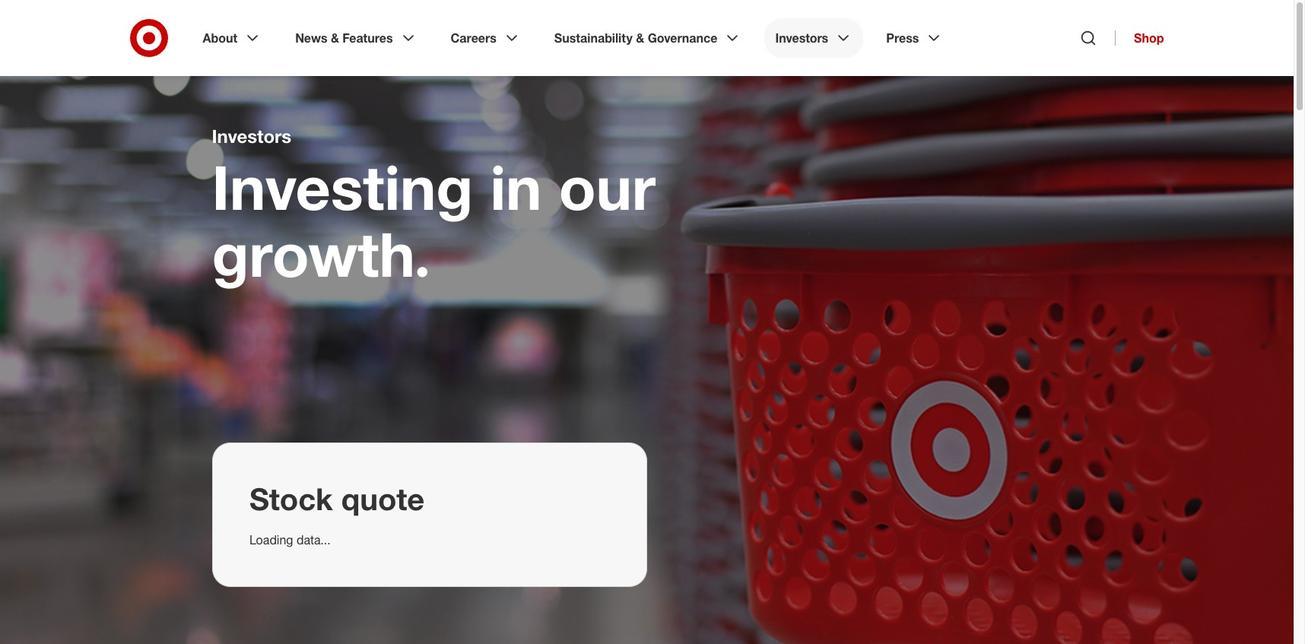 Task type: locate. For each thing, give the bounding box(es) containing it.
currency in usd. quote data delayed by at least 15 minutes.
[[249, 537, 496, 548]]

stock
[[249, 361, 332, 398]]

shop
[[1134, 30, 1164, 46]]

& left governance
[[636, 30, 644, 46]]

investors inside investors investing in our growth.
[[212, 125, 291, 148]]

least
[[427, 537, 447, 548]]

& inside 'sustainability & governance' link
[[636, 30, 644, 46]]

1 horizontal spatial in
[[490, 150, 542, 224]]

by
[[405, 537, 415, 548]]

in
[[490, 150, 542, 224], [289, 537, 296, 548]]

1 vertical spatial investors
[[212, 125, 291, 148]]

investing
[[212, 150, 473, 224]]

2 & from the left
[[636, 30, 644, 46]]

investors for investors investing in our growth.
[[212, 125, 291, 148]]

0 vertical spatial in
[[490, 150, 542, 224]]

press link
[[876, 18, 954, 58]]

0 horizontal spatial investors
[[212, 125, 291, 148]]

shop link
[[1115, 30, 1164, 46]]

data
[[349, 537, 368, 548]]

currency
[[249, 537, 287, 548]]

investors
[[775, 30, 829, 46], [212, 125, 291, 148]]

1 horizontal spatial investors
[[775, 30, 829, 46]]

& right news
[[331, 30, 339, 46]]

sustainability & governance
[[554, 30, 718, 46]]

usd.
[[299, 537, 319, 548]]

& for sustainability
[[636, 30, 644, 46]]

0 horizontal spatial in
[[289, 537, 296, 548]]

about
[[203, 30, 237, 46]]

careers
[[451, 30, 497, 46]]

15
[[449, 537, 460, 548]]

growth.
[[212, 217, 431, 291]]

0 horizontal spatial &
[[331, 30, 339, 46]]

1 & from the left
[[331, 30, 339, 46]]

about link
[[192, 18, 272, 58]]

news & features link
[[285, 18, 428, 58]]

&
[[331, 30, 339, 46], [636, 30, 644, 46]]

1 horizontal spatial &
[[636, 30, 644, 46]]

0 vertical spatial investors
[[775, 30, 829, 46]]

& inside news & features link
[[331, 30, 339, 46]]



Task type: vqa. For each thing, say whether or not it's contained in the screenshot.
"1995" link
no



Task type: describe. For each thing, give the bounding box(es) containing it.
nyse
[[249, 412, 288, 431]]

press
[[886, 30, 919, 46]]

news
[[295, 30, 327, 46]]

governance
[[648, 30, 718, 46]]

at
[[417, 537, 425, 548]]

our
[[559, 150, 656, 224]]

$139.58
[[249, 441, 465, 516]]

careers link
[[440, 18, 532, 58]]

tgt
[[297, 412, 325, 431]]

& for news
[[331, 30, 339, 46]]

in inside investors investing in our growth.
[[490, 150, 542, 224]]

investors investing in our growth.
[[212, 125, 656, 291]]

investors link
[[765, 18, 864, 58]]

minutes.
[[462, 537, 496, 548]]

quote
[[341, 361, 424, 398]]

sustainability & governance link
[[544, 18, 753, 58]]

investors for investors
[[775, 30, 829, 46]]

news & features
[[295, 30, 393, 46]]

features
[[343, 30, 393, 46]]

quote
[[322, 537, 347, 548]]

delayed
[[370, 537, 402, 548]]

stock quote
[[249, 361, 424, 398]]

sustainability
[[554, 30, 633, 46]]

1 vertical spatial in
[[289, 537, 296, 548]]



